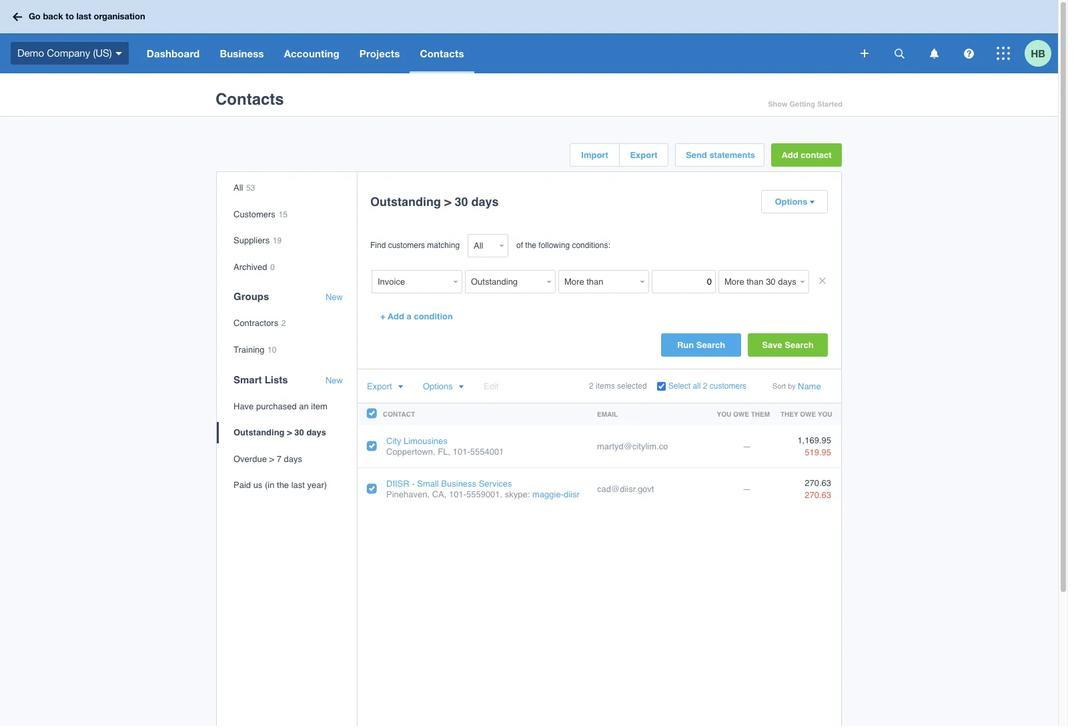 Task type: describe. For each thing, give the bounding box(es) containing it.
condition
[[414, 312, 453, 322]]

0 horizontal spatial export button
[[367, 382, 403, 392]]

new for groups
[[326, 293, 343, 303]]

city limousines link
[[387, 437, 448, 447]]

overdue
[[234, 454, 267, 464]]

groups
[[234, 291, 269, 303]]

business inside popup button
[[220, 47, 264, 59]]

2 horizontal spatial 2
[[703, 382, 708, 391]]

53
[[246, 184, 255, 193]]

services
[[479, 479, 512, 489]]

organisation
[[94, 11, 145, 22]]

7
[[277, 454, 282, 464]]

1 horizontal spatial outstanding > 30 days
[[370, 195, 499, 209]]

they
[[781, 411, 799, 419]]

suppliers 19
[[234, 236, 282, 246]]

projects button
[[350, 33, 410, 73]]

name button
[[798, 382, 822, 392]]

conditions:
[[572, 241, 611, 250]]

add inside 'button'
[[388, 312, 405, 322]]

suppliers
[[234, 236, 270, 246]]

customers 15
[[234, 209, 288, 219]]

small
[[417, 479, 439, 489]]

19
[[273, 236, 282, 246]]

go
[[29, 11, 41, 22]]

run
[[677, 340, 694, 350]]

owe for they
[[801, 411, 817, 419]]

smart
[[234, 374, 262, 386]]

city
[[387, 437, 401, 447]]

have
[[234, 402, 254, 412]]

15
[[279, 210, 288, 219]]

cad@diisr.govt
[[597, 485, 655, 495]]

svg image inside demo company (us) "popup button"
[[115, 52, 122, 55]]

by
[[789, 383, 796, 391]]

+
[[381, 312, 386, 322]]

1 horizontal spatial customers
[[710, 382, 747, 391]]

banner containing hb
[[0, 0, 1059, 73]]

1 vertical spatial 30
[[295, 428, 304, 438]]

coppertown,
[[387, 447, 436, 457]]

training
[[234, 345, 265, 355]]

select all 2 customers
[[669, 382, 747, 391]]

a
[[407, 312, 412, 322]]

company
[[47, 47, 90, 59]]

1 vertical spatial outstanding
[[234, 428, 285, 438]]

find customers matching
[[370, 241, 460, 250]]

5554001
[[470, 447, 504, 457]]

skype:
[[505, 490, 530, 500]]

(us)
[[93, 47, 112, 59]]

owe for you
[[734, 411, 750, 419]]

overdue > 7 days
[[234, 454, 302, 464]]

export for export button to the top
[[630, 150, 658, 160]]

demo company (us) button
[[0, 33, 137, 73]]

archived
[[234, 262, 267, 272]]

contractors
[[234, 319, 279, 329]]

contact
[[801, 150, 832, 160]]

demo company (us)
[[17, 47, 112, 59]]

you owe them
[[717, 411, 770, 419]]

1,169.95 519.95
[[798, 436, 832, 458]]

2 you from the left
[[818, 411, 833, 419]]

All text field
[[468, 234, 497, 258]]

us
[[253, 481, 263, 491]]

2 inside contractors 2
[[282, 319, 286, 329]]

select
[[669, 382, 691, 391]]

2 vertical spatial days
[[284, 454, 302, 464]]

options button for of the following conditions:
[[762, 191, 828, 213]]

last inside "banner"
[[76, 11, 91, 22]]

el image for options
[[458, 385, 464, 390]]

show getting started
[[768, 100, 843, 109]]

pinehaven,
[[387, 490, 430, 500]]

matching
[[427, 241, 460, 250]]

contact
[[383, 411, 415, 419]]

(in
[[265, 481, 275, 491]]

sort by name
[[773, 382, 822, 392]]

Outstanding text field
[[465, 270, 544, 294]]

+ add a condition
[[381, 312, 453, 322]]

run search
[[677, 340, 726, 350]]

0 horizontal spatial customers
[[388, 241, 425, 250]]

el image
[[809, 200, 815, 205]]

101- inside city limousines coppertown, fl, 101-5554001
[[453, 447, 470, 457]]

business inside diisr - small business services pinehaven, ca, 101-5559001, skype: maggie-diisr
[[441, 479, 477, 489]]

all 53
[[234, 183, 255, 193]]

add inside button
[[782, 150, 799, 160]]

1 horizontal spatial the
[[526, 241, 537, 250]]

projects
[[360, 47, 400, 59]]

diisr - small business services link
[[387, 479, 512, 489]]

new link for smart lists
[[326, 376, 343, 386]]

navigation containing dashboard
[[137, 33, 852, 73]]

an
[[299, 402, 309, 412]]

1 vertical spatial >
[[287, 428, 292, 438]]

to
[[66, 11, 74, 22]]

send
[[686, 150, 707, 160]]

accounting button
[[274, 33, 350, 73]]

business button
[[210, 33, 274, 73]]

101- inside diisr - small business services pinehaven, ca, 101-5559001, skype: maggie-diisr
[[449, 490, 467, 500]]

show getting started link
[[768, 97, 843, 112]]



Task type: locate. For each thing, give the bounding box(es) containing it.
2 owe from the left
[[801, 411, 817, 419]]

1 vertical spatial business
[[441, 479, 477, 489]]

diisr
[[387, 479, 410, 489]]

started
[[818, 100, 843, 109]]

0 horizontal spatial last
[[76, 11, 91, 22]]

dashboard
[[147, 47, 200, 59]]

0 horizontal spatial business
[[220, 47, 264, 59]]

2 new from the top
[[326, 376, 343, 386]]

limousines
[[404, 437, 448, 447]]

0 vertical spatial export
[[630, 150, 658, 160]]

ca,
[[432, 490, 447, 500]]

0 vertical spatial outstanding > 30 days
[[370, 195, 499, 209]]

30
[[455, 195, 468, 209], [295, 428, 304, 438]]

0 vertical spatial 30
[[455, 195, 468, 209]]

el image left edit button
[[458, 385, 464, 390]]

30 up 'matching'
[[455, 195, 468, 209]]

add left contact on the top of the page
[[782, 150, 799, 160]]

add
[[782, 150, 799, 160], [388, 312, 405, 322]]

back
[[43, 11, 63, 22]]

options for email
[[423, 382, 453, 392]]

1 horizontal spatial export button
[[620, 144, 668, 166]]

paid
[[234, 481, 251, 491]]

city limousines coppertown, fl, 101-5554001
[[387, 437, 504, 457]]

el image
[[398, 385, 403, 390], [458, 385, 464, 390]]

2 horizontal spatial days
[[472, 195, 499, 209]]

0 vertical spatial 101-
[[453, 447, 470, 457]]

1 horizontal spatial owe
[[801, 411, 817, 419]]

1 vertical spatial contacts
[[216, 90, 284, 109]]

1 new link from the top
[[326, 293, 343, 303]]

1 horizontal spatial you
[[818, 411, 833, 419]]

0 vertical spatial >
[[445, 195, 452, 209]]

0 vertical spatial —
[[743, 442, 752, 452]]

1 vertical spatial new
[[326, 376, 343, 386]]

0 vertical spatial export button
[[620, 144, 668, 166]]

statements
[[710, 150, 756, 160]]

selected
[[617, 382, 647, 391]]

outstanding up overdue > 7 days
[[234, 428, 285, 438]]

>
[[445, 195, 452, 209], [287, 428, 292, 438], [269, 454, 274, 464]]

el image inside options button
[[458, 385, 464, 390]]

contacts right the projects
[[420, 47, 464, 59]]

0 vertical spatial last
[[76, 11, 91, 22]]

0 vertical spatial days
[[472, 195, 499, 209]]

diisr
[[564, 490, 580, 500]]

0 horizontal spatial el image
[[398, 385, 403, 390]]

search
[[697, 340, 726, 350], [785, 340, 814, 350]]

days right 7
[[284, 454, 302, 464]]

0 horizontal spatial >
[[269, 454, 274, 464]]

1 new from the top
[[326, 293, 343, 303]]

> down have purchased an item
[[287, 428, 292, 438]]

> left 7
[[269, 454, 274, 464]]

1,169.95
[[798, 436, 832, 446]]

2 right all
[[703, 382, 708, 391]]

0 vertical spatial outstanding
[[370, 195, 441, 209]]

1 vertical spatial —
[[743, 485, 752, 495]]

the
[[526, 241, 537, 250], [277, 481, 289, 491]]

outstanding > 30 days
[[370, 195, 499, 209], [234, 428, 326, 438]]

0 vertical spatial new
[[326, 293, 343, 303]]

search for save search
[[785, 340, 814, 350]]

1 vertical spatial last
[[292, 481, 305, 491]]

email
[[597, 411, 618, 419]]

following
[[539, 241, 570, 250]]

svg image inside go back to last organisation link
[[13, 12, 22, 21]]

1 horizontal spatial 2
[[589, 382, 594, 391]]

1 vertical spatial 270.63
[[805, 491, 832, 501]]

sort
[[773, 383, 787, 391]]

item
[[311, 402, 328, 412]]

1 — from the top
[[743, 442, 752, 452]]

1 horizontal spatial >
[[287, 428, 292, 438]]

el image inside export button
[[398, 385, 403, 390]]

outstanding
[[370, 195, 441, 209], [234, 428, 285, 438]]

days down item
[[307, 428, 326, 438]]

demo
[[17, 47, 44, 59]]

el image up contact
[[398, 385, 403, 390]]

1 horizontal spatial days
[[307, 428, 326, 438]]

2 horizontal spatial >
[[445, 195, 452, 209]]

search right 'save'
[[785, 340, 814, 350]]

customers
[[388, 241, 425, 250], [710, 382, 747, 391]]

0 horizontal spatial 2
[[282, 319, 286, 329]]

export for the left export button
[[367, 382, 392, 392]]

1 el image from the left
[[398, 385, 403, 390]]

1 horizontal spatial contacts
[[420, 47, 464, 59]]

2 right contractors at the left top of the page
[[282, 319, 286, 329]]

— for 1,169.95
[[743, 442, 752, 452]]

export right import button
[[630, 150, 658, 160]]

last right to
[[76, 11, 91, 22]]

save search button
[[748, 334, 828, 357]]

outstanding up 'find customers matching'
[[370, 195, 441, 209]]

0 horizontal spatial 30
[[295, 428, 304, 438]]

0 vertical spatial add
[[782, 150, 799, 160]]

import button
[[571, 144, 619, 166]]

1 vertical spatial 101-
[[449, 490, 467, 500]]

new link for groups
[[326, 293, 343, 303]]

2 — from the top
[[743, 485, 752, 495]]

0 horizontal spatial the
[[277, 481, 289, 491]]

fl,
[[438, 447, 451, 457]]

you up 1,169.95
[[818, 411, 833, 419]]

new link
[[326, 293, 343, 303], [326, 376, 343, 386]]

1 horizontal spatial options button
[[762, 191, 828, 213]]

send statements button
[[676, 144, 764, 166]]

add right +
[[388, 312, 405, 322]]

0 horizontal spatial days
[[284, 454, 302, 464]]

0 horizontal spatial add
[[388, 312, 405, 322]]

add contact
[[782, 150, 832, 160]]

el image for export
[[398, 385, 403, 390]]

0 horizontal spatial options button
[[423, 382, 464, 392]]

1 vertical spatial options button
[[423, 382, 464, 392]]

search right run
[[697, 340, 726, 350]]

0
[[270, 263, 275, 272]]

0 horizontal spatial you
[[717, 411, 732, 419]]

0 vertical spatial options button
[[762, 191, 828, 213]]

smart lists
[[234, 374, 288, 386]]

options left edit
[[423, 382, 453, 392]]

training 10
[[234, 345, 277, 355]]

customers right all
[[710, 382, 747, 391]]

2 search from the left
[[785, 340, 814, 350]]

options button down add contact button
[[762, 191, 828, 213]]

1 horizontal spatial svg image
[[997, 47, 1011, 60]]

find
[[370, 241, 386, 250]]

the right (in
[[277, 481, 289, 491]]

101- down diisr - small business services link
[[449, 490, 467, 500]]

name
[[798, 382, 822, 392]]

options
[[775, 197, 808, 207], [423, 382, 453, 392]]

save search
[[763, 340, 814, 350]]

1 horizontal spatial 30
[[455, 195, 468, 209]]

export button up contact
[[367, 382, 403, 392]]

contacts inside dropdown button
[[420, 47, 464, 59]]

owe left them
[[734, 411, 750, 419]]

1 horizontal spatial search
[[785, 340, 814, 350]]

+ add a condition button
[[370, 305, 463, 328]]

owe
[[734, 411, 750, 419], [801, 411, 817, 419]]

0 horizontal spatial outstanding
[[234, 428, 285, 438]]

all
[[234, 183, 243, 193]]

0 vertical spatial new link
[[326, 293, 343, 303]]

1 vertical spatial options
[[423, 382, 453, 392]]

options for of the following conditions:
[[775, 197, 808, 207]]

101- right fl,
[[453, 447, 470, 457]]

contacts
[[420, 47, 464, 59], [216, 90, 284, 109]]

0 vertical spatial business
[[220, 47, 264, 59]]

2 270.63 from the top
[[805, 491, 832, 501]]

-
[[412, 479, 415, 489]]

0 horizontal spatial export
[[367, 382, 392, 392]]

0 vertical spatial options
[[775, 197, 808, 207]]

options left el icon
[[775, 197, 808, 207]]

maggie-diisr link
[[533, 490, 580, 500]]

show
[[768, 100, 788, 109]]

year)
[[307, 481, 327, 491]]

1 vertical spatial export
[[367, 382, 392, 392]]

0 vertical spatial customers
[[388, 241, 425, 250]]

1 owe from the left
[[734, 411, 750, 419]]

0 vertical spatial 270.63
[[805, 478, 832, 488]]

contacts down business popup button
[[216, 90, 284, 109]]

2 items selected
[[589, 382, 647, 391]]

maggie-
[[533, 490, 564, 500]]

0 horizontal spatial owe
[[734, 411, 750, 419]]

1 horizontal spatial last
[[292, 481, 305, 491]]

1 horizontal spatial el image
[[458, 385, 464, 390]]

getting
[[790, 100, 816, 109]]

0 horizontal spatial contacts
[[216, 90, 284, 109]]

diisr - small business services pinehaven, ca, 101-5559001, skype: maggie-diisr
[[387, 479, 580, 500]]

have purchased an item
[[234, 402, 328, 412]]

of
[[517, 241, 523, 250]]

go back to last organisation
[[29, 11, 145, 22]]

banner
[[0, 0, 1059, 73]]

None text field
[[372, 270, 451, 294], [719, 270, 798, 294], [372, 270, 451, 294], [719, 270, 798, 294]]

options button left edit button
[[423, 382, 464, 392]]

navigation
[[137, 33, 852, 73]]

0 horizontal spatial svg image
[[964, 48, 974, 58]]

search for run search
[[697, 340, 726, 350]]

2 el image from the left
[[458, 385, 464, 390]]

5559001,
[[467, 490, 503, 500]]

import
[[582, 150, 609, 160]]

the right of
[[526, 241, 537, 250]]

last left year)
[[292, 481, 305, 491]]

contacts button
[[410, 33, 474, 73]]

days up all text box
[[472, 195, 499, 209]]

purchased
[[256, 402, 297, 412]]

0 horizontal spatial options
[[423, 382, 453, 392]]

edit button
[[484, 382, 499, 392]]

items
[[596, 382, 615, 391]]

1 vertical spatial days
[[307, 428, 326, 438]]

1 horizontal spatial add
[[782, 150, 799, 160]]

save
[[763, 340, 783, 350]]

1 horizontal spatial export
[[630, 150, 658, 160]]

30 down an
[[295, 428, 304, 438]]

customers right the find
[[388, 241, 425, 250]]

None text field
[[559, 270, 638, 294], [652, 270, 716, 294], [559, 270, 638, 294], [652, 270, 716, 294]]

dashboard link
[[137, 33, 210, 73]]

1 vertical spatial customers
[[710, 382, 747, 391]]

1 you from the left
[[717, 411, 732, 419]]

1 horizontal spatial outstanding
[[370, 195, 441, 209]]

1 vertical spatial new link
[[326, 376, 343, 386]]

outstanding > 30 days up 'matching'
[[370, 195, 499, 209]]

owe right they at bottom
[[801, 411, 817, 419]]

outstanding > 30 days down have purchased an item
[[234, 428, 326, 438]]

options button for email
[[423, 382, 464, 392]]

0 vertical spatial contacts
[[420, 47, 464, 59]]

export up contact
[[367, 382, 392, 392]]

you
[[717, 411, 732, 419], [818, 411, 833, 419]]

1 horizontal spatial options
[[775, 197, 808, 207]]

None checkbox
[[657, 383, 666, 391]]

2 new link from the top
[[326, 376, 343, 386]]

options button
[[762, 191, 828, 213], [423, 382, 464, 392]]

> up 'matching'
[[445, 195, 452, 209]]

0 horizontal spatial outstanding > 30 days
[[234, 428, 326, 438]]

0 vertical spatial the
[[526, 241, 537, 250]]

1 search from the left
[[697, 340, 726, 350]]

add contact button
[[772, 144, 842, 167]]

all
[[693, 382, 701, 391]]

1 vertical spatial outstanding > 30 days
[[234, 428, 326, 438]]

contractors 2
[[234, 319, 286, 329]]

export inside button
[[630, 150, 658, 160]]

send statements
[[686, 150, 756, 160]]

lists
[[265, 374, 288, 386]]

2 vertical spatial >
[[269, 454, 274, 464]]

new for smart lists
[[326, 376, 343, 386]]

hb
[[1031, 47, 1046, 59]]

run search button
[[662, 334, 742, 357]]

export
[[630, 150, 658, 160], [367, 382, 392, 392]]

accounting
[[284, 47, 340, 59]]

you down select all 2 customers
[[717, 411, 732, 419]]

1 vertical spatial export button
[[367, 382, 403, 392]]

business
[[220, 47, 264, 59], [441, 479, 477, 489]]

svg image
[[997, 47, 1011, 60], [964, 48, 974, 58]]

0 horizontal spatial search
[[697, 340, 726, 350]]

— for 270.63
[[743, 485, 752, 495]]

export button right import button
[[620, 144, 668, 166]]

svg image
[[13, 12, 22, 21], [895, 48, 905, 58], [930, 48, 939, 58], [861, 49, 869, 57], [115, 52, 122, 55]]

1 vertical spatial the
[[277, 481, 289, 491]]

1 horizontal spatial business
[[441, 479, 477, 489]]

1 vertical spatial add
[[388, 312, 405, 322]]

2 left items
[[589, 382, 594, 391]]

archived 0
[[234, 262, 275, 272]]

270.63 270.63
[[805, 478, 832, 501]]

1 270.63 from the top
[[805, 478, 832, 488]]

go back to last organisation link
[[8, 5, 153, 29]]

days
[[472, 195, 499, 209], [307, 428, 326, 438], [284, 454, 302, 464]]



Task type: vqa. For each thing, say whether or not it's contained in the screenshot.
the Togo button at the top
no



